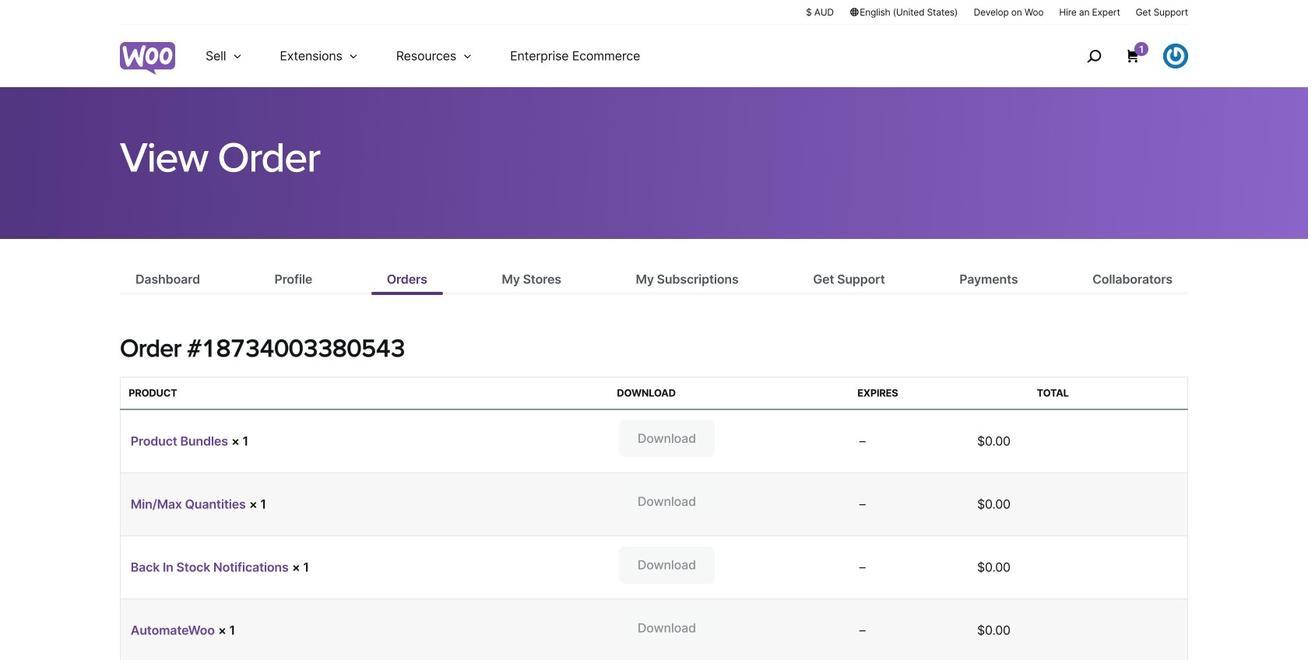 Task type: locate. For each thing, give the bounding box(es) containing it.
open account menu image
[[1164, 44, 1189, 69]]

search image
[[1082, 44, 1107, 69]]

service navigation menu element
[[1054, 31, 1189, 81]]



